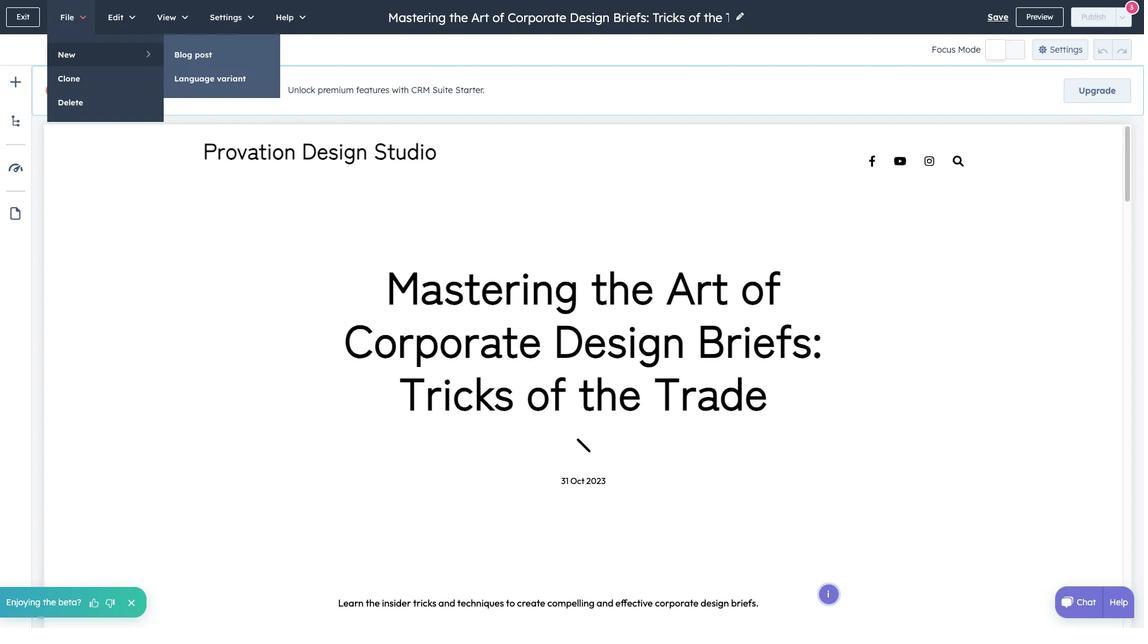 Task type: describe. For each thing, give the bounding box(es) containing it.
variant
[[217, 74, 246, 83]]

post
[[195, 50, 212, 60]]

publish group
[[1072, 7, 1133, 27]]

0 horizontal spatial settings button
[[197, 0, 263, 34]]

focus
[[932, 44, 956, 55]]

crm
[[412, 85, 430, 96]]

enjoying the beta? button
[[0, 588, 146, 618]]

enjoying the beta?
[[6, 598, 81, 609]]

file
[[60, 12, 74, 22]]

from
[[200, 85, 224, 97]]

blog.
[[253, 85, 278, 97]]

chat
[[1078, 598, 1097, 609]]

delete
[[58, 98, 83, 107]]

edit
[[108, 12, 123, 22]]

language
[[174, 74, 215, 83]]

starter.
[[456, 85, 485, 96]]

1 horizontal spatial help
[[1110, 598, 1129, 609]]

thumbsdown image
[[105, 599, 116, 610]]

beta?
[[58, 598, 81, 609]]

publish
[[1082, 12, 1107, 21]]

unlock
[[288, 85, 316, 96]]

suite
[[433, 85, 453, 96]]

0 vertical spatial settings
[[210, 12, 242, 22]]

with
[[392, 85, 409, 96]]

mode
[[959, 44, 981, 55]]

file button
[[47, 0, 95, 34]]

focus mode element
[[986, 40, 1026, 60]]

exit
[[17, 12, 30, 21]]

blog post button
[[164, 43, 281, 66]]

clone button
[[47, 67, 164, 90]]

thumbsup image
[[89, 599, 100, 610]]



Task type: locate. For each thing, give the bounding box(es) containing it.
exit link
[[6, 7, 40, 27]]

preview button
[[1017, 7, 1064, 27]]

view button
[[144, 0, 197, 34]]

the for beta?
[[43, 598, 56, 609]]

language variant
[[174, 74, 246, 83]]

language variant button
[[164, 67, 281, 90]]

focus mode
[[932, 44, 981, 55]]

1 horizontal spatial settings button
[[1033, 39, 1089, 60]]

preview
[[1027, 12, 1054, 21]]

the inside button
[[43, 598, 56, 609]]

logo
[[175, 85, 197, 97]]

the
[[110, 85, 125, 97], [43, 598, 56, 609]]

premium
[[318, 85, 354, 96]]

save
[[988, 12, 1009, 23]]

group
[[1094, 39, 1133, 60]]

1 horizontal spatial the
[[110, 85, 125, 97]]

the for hubspot
[[110, 85, 125, 97]]

publish button
[[1072, 7, 1117, 27]]

new
[[58, 50, 75, 60]]

0 horizontal spatial help
[[276, 12, 294, 22]]

your
[[227, 85, 250, 97]]

settings down preview "button"
[[1050, 44, 1084, 55]]

the right remove
[[110, 85, 125, 97]]

settings button down preview "button"
[[1033, 39, 1089, 60]]

0 horizontal spatial settings
[[210, 12, 242, 22]]

hubspot
[[129, 85, 172, 97]]

upgrade link
[[1064, 79, 1132, 103]]

0 vertical spatial help
[[276, 12, 294, 22]]

0 horizontal spatial the
[[43, 598, 56, 609]]

1 vertical spatial the
[[43, 598, 56, 609]]

1 horizontal spatial settings
[[1050, 44, 1084, 55]]

unlock premium features with crm suite starter.
[[288, 85, 485, 96]]

blog post
[[174, 50, 212, 60]]

help button
[[263, 0, 315, 34]]

clone
[[58, 74, 80, 83]]

remove the hubspot logo from your blog.
[[67, 85, 278, 97]]

delete button
[[47, 91, 164, 114]]

help
[[276, 12, 294, 22], [1110, 598, 1129, 609]]

features
[[356, 85, 390, 96]]

remove
[[67, 85, 106, 97]]

settings up blog post button
[[210, 12, 242, 22]]

3
[[1131, 3, 1135, 11]]

1 vertical spatial settings button
[[1033, 39, 1089, 60]]

blog
[[174, 50, 192, 60]]

save button
[[988, 10, 1009, 25]]

settings
[[210, 12, 242, 22], [1050, 44, 1084, 55]]

None field
[[387, 9, 731, 25]]

view
[[157, 12, 176, 22]]

enjoying
[[6, 598, 41, 609]]

1 vertical spatial settings
[[1050, 44, 1084, 55]]

edit button
[[95, 0, 144, 34]]

0 vertical spatial the
[[110, 85, 125, 97]]

new button
[[47, 43, 164, 66]]

the left the beta?
[[43, 598, 56, 609]]

0 vertical spatial settings button
[[197, 0, 263, 34]]

1 vertical spatial help
[[1110, 598, 1129, 609]]

upgrade
[[1080, 85, 1117, 96]]

help inside button
[[276, 12, 294, 22]]

settings button up blog post button
[[197, 0, 263, 34]]

settings button
[[197, 0, 263, 34], [1033, 39, 1089, 60]]



Task type: vqa. For each thing, say whether or not it's contained in the screenshot.
test
no



